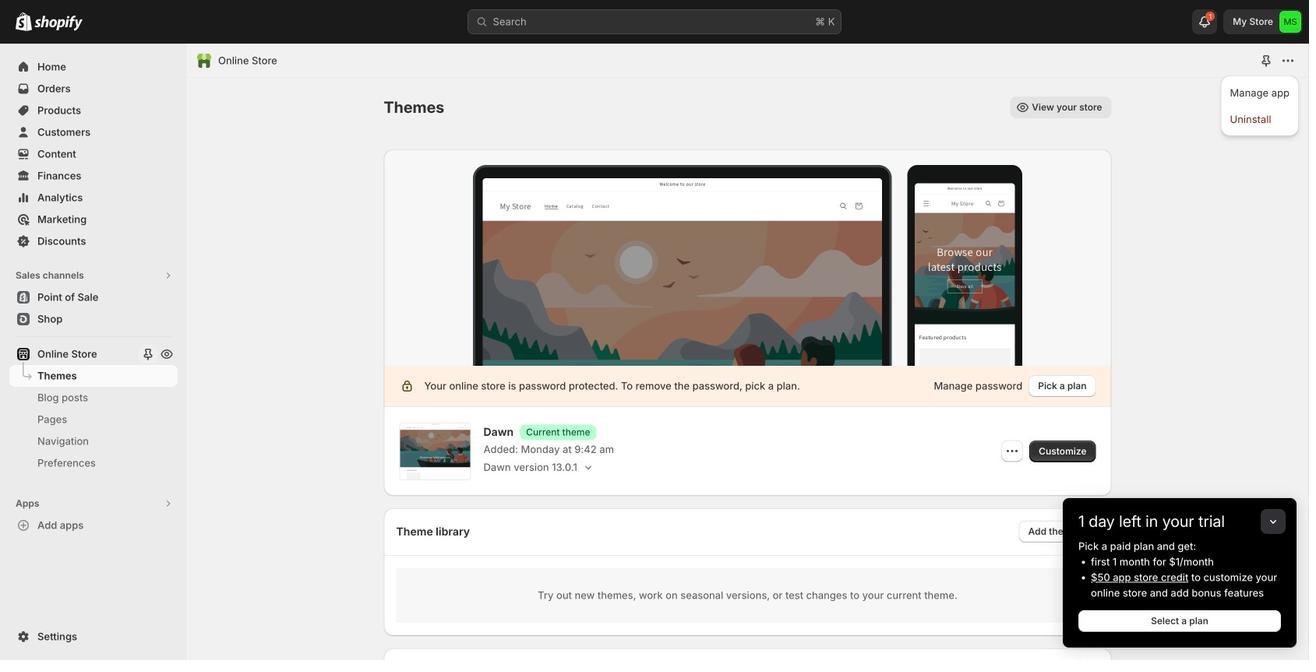 Task type: vqa. For each thing, say whether or not it's contained in the screenshot.
Shopify image
yes



Task type: describe. For each thing, give the bounding box(es) containing it.
online store image
[[196, 53, 212, 69]]

my store image
[[1280, 11, 1301, 33]]

1 horizontal spatial shopify image
[[34, 15, 83, 31]]



Task type: locate. For each thing, give the bounding box(es) containing it.
0 horizontal spatial shopify image
[[16, 12, 32, 31]]

shopify image
[[16, 12, 32, 31], [34, 15, 83, 31]]



